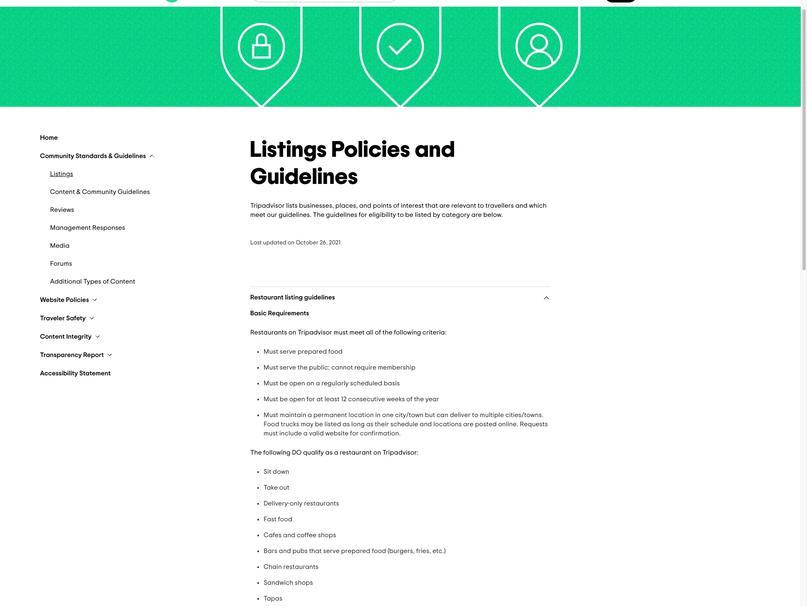 Task type: locate. For each thing, give the bounding box(es) containing it.
that
[[426, 202, 438, 209], [309, 548, 322, 555]]

0 horizontal spatial meet
[[250, 212, 266, 218]]

open
[[289, 380, 305, 387], [289, 396, 305, 403]]

that inside "tripadvisor lists businesses, places, and points of interest that are relevant to travellers and which meet our guidelines. the guidelines for eligibility to be listed by category are below."
[[426, 202, 438, 209]]

2 open from the top
[[289, 396, 305, 403]]

1 vertical spatial listed
[[325, 421, 341, 428]]

2 vertical spatial for
[[350, 430, 359, 437]]

listed down 'permanent'
[[325, 421, 341, 428]]

as right long
[[366, 421, 374, 428]]

4 must from the top
[[264, 396, 278, 403]]

0 vertical spatial food
[[329, 348, 343, 355]]

0 vertical spatial open
[[289, 380, 305, 387]]

food left the '(burgers,'
[[372, 548, 386, 555]]

0 vertical spatial listed
[[415, 212, 432, 218]]

0 horizontal spatial as
[[326, 449, 333, 456]]

prepared
[[298, 348, 327, 355], [341, 548, 371, 555]]

lists
[[286, 202, 298, 209]]

integrity
[[66, 333, 92, 340]]

to down interest
[[398, 212, 404, 218]]

for inside must maintain a permanent location in one city/town but can deliver to multiple cities/towns. food trucks may be listed as long as their schedule and locations are posted online. requests must include a valid website for confirmation.
[[350, 430, 359, 437]]

to up below.
[[478, 202, 484, 209]]

1 vertical spatial policies
[[66, 297, 89, 303]]

0 horizontal spatial the
[[298, 364, 308, 371]]

city/town
[[395, 412, 424, 419]]

of right the points
[[393, 202, 400, 209]]

policies for listings
[[332, 139, 411, 162]]

guidelines down listings link
[[118, 189, 150, 195]]

on down requirements
[[289, 329, 296, 336]]

1 horizontal spatial that
[[426, 202, 438, 209]]

2 vertical spatial are
[[463, 421, 474, 428]]

as right "qualify" at bottom left
[[326, 449, 333, 456]]

points
[[373, 202, 392, 209]]

1 vertical spatial guidelines
[[304, 294, 335, 301]]

0 vertical spatial meet
[[250, 212, 266, 218]]

are up by
[[440, 202, 450, 209]]

listings inside listings policies and guidelines
[[250, 139, 327, 162]]

0 vertical spatial the
[[383, 329, 393, 336]]

guidelines right listing
[[304, 294, 335, 301]]

0 vertical spatial restaurants
[[304, 500, 339, 507]]

traveler
[[40, 315, 65, 322]]

forums link
[[50, 260, 230, 268]]

policies inside listings policies and guidelines
[[332, 139, 411, 162]]

must down food
[[264, 430, 278, 437]]

must inside must maintain a permanent location in one city/town but can deliver to multiple cities/towns. food trucks may be listed as long as their schedule and locations are posted online. requests must include a valid website for confirmation.
[[264, 412, 278, 419]]

guidelines
[[326, 212, 357, 218], [304, 294, 335, 301]]

community down community standards & guidelines button
[[82, 189, 116, 195]]

requirements
[[268, 310, 309, 317]]

1 vertical spatial tripadvisor
[[298, 329, 332, 336]]

1 vertical spatial prepared
[[341, 548, 371, 555]]

food right fast
[[278, 516, 292, 523]]

guidelines inside listings policies and guidelines
[[250, 166, 358, 189]]

0 vertical spatial tripadvisor
[[250, 202, 285, 209]]

policies inside button
[[66, 297, 89, 303]]

1 vertical spatial open
[[289, 396, 305, 403]]

1 horizontal spatial food
[[329, 348, 343, 355]]

content up reviews
[[50, 189, 75, 195]]

(burgers,
[[388, 548, 415, 555]]

to inside must maintain a permanent location in one city/town but can deliver to multiple cities/towns. food trucks may be listed as long as their schedule and locations are posted online. requests must include a valid website for confirmation.
[[472, 412, 479, 419]]

listings inside listings link
[[50, 171, 73, 177]]

meet left all
[[350, 329, 365, 336]]

in
[[376, 412, 381, 419]]

serve for prepared
[[280, 348, 296, 355]]

content down traveler
[[40, 333, 65, 340]]

1 vertical spatial for
[[307, 396, 315, 403]]

that right the pubs
[[309, 548, 322, 555]]

1 open from the top
[[289, 380, 305, 387]]

1 vertical spatial listings
[[50, 171, 73, 177]]

restaurants down the pubs
[[284, 564, 319, 571]]

1 horizontal spatial as
[[343, 421, 350, 428]]

the down must serve prepared food
[[298, 364, 308, 371]]

only
[[290, 500, 303, 507]]

0 horizontal spatial shops
[[295, 580, 313, 586]]

interest
[[401, 202, 424, 209]]

guidelines for content & community guidelines
[[118, 189, 150, 195]]

guidelines up "lists"
[[250, 166, 358, 189]]

trucks
[[281, 421, 299, 428]]

0 vertical spatial must
[[334, 329, 348, 336]]

0 vertical spatial community
[[40, 153, 74, 159]]

guidelines up listings link
[[114, 153, 146, 159]]

listed left by
[[415, 212, 432, 218]]

must
[[264, 348, 278, 355], [264, 364, 278, 371], [264, 380, 278, 387], [264, 396, 278, 403], [264, 412, 278, 419]]

restaurant listing guidelines button
[[250, 294, 551, 302]]

a
[[316, 380, 320, 387], [308, 412, 312, 419], [304, 430, 308, 437], [334, 449, 339, 456]]

& up management
[[76, 189, 81, 195]]

2 horizontal spatial food
[[372, 548, 386, 555]]

1 must from the top
[[264, 348, 278, 355]]

tripadvisor up our
[[250, 202, 285, 209]]

bars and pubs that serve prepared food (burgers, fries, etc.)
[[264, 548, 446, 555]]

accessibility
[[40, 370, 78, 377]]

1 vertical spatial meet
[[350, 329, 365, 336]]

1 horizontal spatial must
[[334, 329, 348, 336]]

do
[[292, 449, 302, 456]]

management responses link
[[50, 224, 230, 232]]

the left the 'year'
[[414, 396, 424, 403]]

2 vertical spatial food
[[372, 548, 386, 555]]

2 horizontal spatial the
[[414, 396, 424, 403]]

None search field
[[253, 0, 397, 2]]

3 must from the top
[[264, 380, 278, 387]]

for left at
[[307, 396, 315, 403]]

0 vertical spatial for
[[359, 212, 367, 218]]

shops
[[318, 532, 336, 539], [295, 580, 313, 586]]

1 vertical spatial must
[[264, 430, 278, 437]]

must maintain a permanent location in one city/town but can deliver to multiple cities/towns. food trucks may be listed as long as their schedule and locations are posted online. requests must include a valid website for confirmation.
[[264, 412, 550, 437]]

policies
[[332, 139, 411, 162], [66, 297, 89, 303]]

serve down restaurants
[[280, 348, 296, 355]]

0 horizontal spatial tripadvisor
[[250, 202, 285, 209]]

0 vertical spatial policies
[[332, 139, 411, 162]]

which
[[529, 202, 547, 209]]

content integrity button
[[40, 333, 101, 341]]

the following do qualify as a restaurant on tripadvisor:
[[250, 449, 419, 456]]

1 horizontal spatial &
[[108, 153, 113, 159]]

1 horizontal spatial tripadvisor
[[298, 329, 332, 336]]

of inside "tripadvisor lists businesses, places, and points of interest that are relevant to travellers and which meet our guidelines. the guidelines for eligibility to be listed by category are below."
[[393, 202, 400, 209]]

as left long
[[343, 421, 350, 428]]

0 vertical spatial content
[[50, 189, 75, 195]]

community down the home
[[40, 153, 74, 159]]

0 horizontal spatial following
[[263, 449, 291, 456]]

0 vertical spatial listings
[[250, 139, 327, 162]]

requests
[[520, 421, 548, 428]]

1 vertical spatial community
[[82, 189, 116, 195]]

guidelines.
[[279, 212, 312, 218]]

that up by
[[426, 202, 438, 209]]

0 horizontal spatial the
[[250, 449, 262, 456]]

0 horizontal spatial policies
[[66, 297, 89, 303]]

the
[[383, 329, 393, 336], [298, 364, 308, 371], [414, 396, 424, 403]]

0 horizontal spatial that
[[309, 548, 322, 555]]

1 vertical spatial content
[[110, 278, 135, 285]]

serve down must serve prepared food
[[280, 364, 296, 371]]

1 horizontal spatial listed
[[415, 212, 432, 218]]

food up 'must serve the public; cannot require membership'
[[329, 348, 343, 355]]

consecutive
[[348, 396, 385, 403]]

to for are
[[478, 202, 484, 209]]

fries,
[[416, 548, 431, 555]]

0 vertical spatial following
[[394, 329, 421, 336]]

1 vertical spatial that
[[309, 548, 322, 555]]

content inside content & community guidelines link
[[50, 189, 75, 195]]

listing
[[285, 294, 303, 301]]

website policies button
[[40, 296, 98, 304]]

community
[[40, 153, 74, 159], [82, 189, 116, 195]]

5 must from the top
[[264, 412, 278, 419]]

category
[[442, 212, 470, 218]]

0 horizontal spatial must
[[264, 430, 278, 437]]

transparency
[[40, 352, 82, 359]]

guidelines for community standards & guidelines
[[114, 153, 146, 159]]

guidelines inside dropdown button
[[304, 294, 335, 301]]

1 horizontal spatial community
[[82, 189, 116, 195]]

serve
[[280, 348, 296, 355], [280, 364, 296, 371], [323, 548, 340, 555]]

content inside 'additional types of content' link
[[110, 278, 135, 285]]

0 horizontal spatial community
[[40, 153, 74, 159]]

0 vertical spatial serve
[[280, 348, 296, 355]]

must left all
[[334, 329, 348, 336]]

content down forums link
[[110, 278, 135, 285]]

require
[[355, 364, 377, 371]]

travellers
[[486, 202, 514, 209]]

2 must from the top
[[264, 364, 278, 371]]

criteria:
[[423, 329, 447, 336]]

1 horizontal spatial policies
[[332, 139, 411, 162]]

be inside "tripadvisor lists businesses, places, and points of interest that are relevant to travellers and which meet our guidelines. the guidelines for eligibility to be listed by category are below."
[[405, 212, 414, 218]]

updated
[[263, 240, 287, 246]]

0 vertical spatial guidelines
[[326, 212, 357, 218]]

1 vertical spatial food
[[278, 516, 292, 523]]

& right the standards at the top of page
[[108, 153, 113, 159]]

the right all
[[383, 329, 393, 336]]

1 vertical spatial &
[[76, 189, 81, 195]]

listed inside must maintain a permanent location in one city/town but can deliver to multiple cities/towns. food trucks may be listed as long as their schedule and locations are posted online. requests must include a valid website for confirmation.
[[325, 421, 341, 428]]

guidelines inside button
[[114, 153, 146, 159]]

1 vertical spatial following
[[263, 449, 291, 456]]

valid
[[309, 430, 324, 437]]

0 horizontal spatial &
[[76, 189, 81, 195]]

are down deliver
[[463, 421, 474, 428]]

restaurants right only
[[304, 500, 339, 507]]

1 horizontal spatial following
[[394, 329, 421, 336]]

0 vertical spatial prepared
[[298, 348, 327, 355]]

0 vertical spatial the
[[313, 212, 325, 218]]

0 horizontal spatial listings
[[50, 171, 73, 177]]

0 horizontal spatial listed
[[325, 421, 341, 428]]

0 vertical spatial to
[[478, 202, 484, 209]]

be
[[405, 212, 414, 218], [280, 380, 288, 387], [280, 396, 288, 403], [315, 421, 323, 428]]

a down may at the bottom left of the page
[[304, 430, 308, 437]]

a up may at the bottom left of the page
[[308, 412, 312, 419]]

on
[[288, 240, 295, 246], [289, 329, 296, 336], [307, 380, 314, 387], [374, 449, 381, 456]]

2 vertical spatial content
[[40, 333, 65, 340]]

deliver
[[450, 412, 471, 419]]

restaurants
[[304, 500, 339, 507], [284, 564, 319, 571]]

are down relevant
[[472, 212, 482, 218]]

for inside "tripadvisor lists businesses, places, and points of interest that are relevant to travellers and which meet our guidelines. the guidelines for eligibility to be listed by category are below."
[[359, 212, 367, 218]]

content
[[50, 189, 75, 195], [110, 278, 135, 285], [40, 333, 65, 340]]

media
[[50, 242, 70, 249]]

tripadvisor up must serve prepared food
[[298, 329, 332, 336]]

content & community guidelines link
[[50, 188, 230, 196]]

following up sit down
[[263, 449, 291, 456]]

1 vertical spatial the
[[250, 449, 262, 456]]

serve right the pubs
[[323, 548, 340, 555]]

a down the public;
[[316, 380, 320, 387]]

for down long
[[350, 430, 359, 437]]

1 horizontal spatial meet
[[350, 329, 365, 336]]

shops right coffee
[[318, 532, 336, 539]]

places,
[[336, 202, 358, 209]]

1 horizontal spatial prepared
[[341, 548, 371, 555]]

last updated on october 26, 2021
[[250, 240, 341, 246]]

of right all
[[375, 329, 381, 336]]

serve for the
[[280, 364, 296, 371]]

0 vertical spatial shops
[[318, 532, 336, 539]]

0 vertical spatial &
[[108, 153, 113, 159]]

shops down chain restaurants
[[295, 580, 313, 586]]

are
[[440, 202, 450, 209], [472, 212, 482, 218], [463, 421, 474, 428]]

1 vertical spatial are
[[472, 212, 482, 218]]

of
[[393, 202, 400, 209], [103, 278, 109, 285], [375, 329, 381, 336], [407, 396, 413, 403]]

be inside must maintain a permanent location in one city/town but can deliver to multiple cities/towns. food trucks may be listed as long as their schedule and locations are posted online. requests must include a valid website for confirmation.
[[315, 421, 323, 428]]

listings
[[250, 139, 327, 162], [50, 171, 73, 177]]

open for on
[[289, 380, 305, 387]]

our
[[267, 212, 277, 218]]

sit down
[[264, 469, 289, 475]]

traveler safety button
[[40, 314, 95, 323]]

to up 'posted' on the bottom right
[[472, 412, 479, 419]]

&
[[108, 153, 113, 159], [76, 189, 81, 195]]

a down website
[[334, 449, 339, 456]]

on down confirmation.
[[374, 449, 381, 456]]

2 vertical spatial to
[[472, 412, 479, 419]]

pubs
[[293, 548, 308, 555]]

of right types
[[103, 278, 109, 285]]

and inside listings policies and guidelines
[[415, 139, 455, 162]]

the
[[313, 212, 325, 218], [250, 449, 262, 456]]

following
[[394, 329, 421, 336], [263, 449, 291, 456]]

0 vertical spatial that
[[426, 202, 438, 209]]

following left criteria: on the bottom
[[394, 329, 421, 336]]

2 vertical spatial the
[[414, 396, 424, 403]]

all
[[366, 329, 374, 336]]

cafes
[[264, 532, 282, 539]]

content inside content integrity button
[[40, 333, 65, 340]]

1 horizontal spatial listings
[[250, 139, 327, 162]]

management
[[50, 225, 91, 231]]

meet left our
[[250, 212, 266, 218]]

1 horizontal spatial the
[[313, 212, 325, 218]]

for left 'eligibility'
[[359, 212, 367, 218]]

tripadvisor lists businesses, places, and points of interest that are relevant to travellers and which meet our guidelines. the guidelines for eligibility to be listed by category are below.
[[250, 202, 548, 218]]

home
[[40, 134, 58, 141]]

long
[[352, 421, 365, 428]]

1 vertical spatial restaurants
[[284, 564, 319, 571]]

guidelines down places,
[[326, 212, 357, 218]]

food
[[264, 421, 279, 428]]

must for must maintain a permanent location in one city/town but can deliver to multiple cities/towns. food trucks may be listed as long as their schedule and locations are posted online. requests must include a valid website for confirmation.
[[264, 412, 278, 419]]

1 vertical spatial serve
[[280, 364, 296, 371]]



Task type: vqa. For each thing, say whether or not it's contained in the screenshot.
Multi-city
no



Task type: describe. For each thing, give the bounding box(es) containing it.
media link
[[50, 242, 230, 250]]

down
[[273, 469, 289, 475]]

accessibility statement
[[40, 370, 111, 377]]

statement
[[79, 370, 111, 377]]

at
[[317, 396, 323, 403]]

confirmation.
[[360, 430, 401, 437]]

coffee
[[297, 532, 317, 539]]

restaurant
[[340, 449, 372, 456]]

fast
[[264, 516, 277, 523]]

must for must be open on a regularly scheduled basis
[[264, 380, 278, 387]]

restaurant listing guidelines
[[250, 294, 335, 301]]

maintain
[[280, 412, 306, 419]]

0 horizontal spatial prepared
[[298, 348, 327, 355]]

guidelines inside "tripadvisor lists businesses, places, and points of interest that are relevant to travellers and which meet our guidelines. the guidelines for eligibility to be listed by category are below."
[[326, 212, 357, 218]]

open for for
[[289, 396, 305, 403]]

1 vertical spatial shops
[[295, 580, 313, 586]]

take
[[264, 485, 278, 491]]

basic
[[250, 310, 267, 317]]

responses
[[92, 225, 125, 231]]

weeks
[[387, 396, 405, 403]]

must inside must maintain a permanent location in one city/town but can deliver to multiple cities/towns. food trucks may be listed as long as their schedule and locations are posted online. requests must include a valid website for confirmation.
[[264, 430, 278, 437]]

2021
[[329, 240, 341, 246]]

& inside button
[[108, 153, 113, 159]]

website policies
[[40, 297, 89, 303]]

website
[[325, 430, 349, 437]]

accessibility statement link
[[40, 369, 240, 378]]

year
[[426, 396, 439, 403]]

out
[[279, 485, 290, 491]]

safety
[[66, 315, 86, 322]]

1 horizontal spatial the
[[383, 329, 393, 336]]

content for content integrity
[[40, 333, 65, 340]]

chain restaurants
[[264, 564, 319, 571]]

traveler safety
[[40, 315, 86, 322]]

delivery-
[[264, 500, 290, 507]]

2 vertical spatial serve
[[323, 548, 340, 555]]

community inside button
[[40, 153, 74, 159]]

listings policies and guidelines
[[250, 139, 455, 189]]

relevant
[[452, 202, 477, 209]]

membership
[[378, 364, 416, 371]]

0 vertical spatial are
[[440, 202, 450, 209]]

etc.)
[[433, 548, 446, 555]]

one
[[382, 412, 394, 419]]

on left october
[[288, 240, 295, 246]]

12
[[341, 396, 347, 403]]

forums
[[50, 260, 72, 267]]

restaurant
[[250, 294, 284, 301]]

cities/towns.
[[506, 412, 544, 419]]

october
[[296, 240, 319, 246]]

basic requirements
[[250, 310, 309, 317]]

businesses,
[[299, 202, 334, 209]]

must serve the public; cannot require membership
[[264, 364, 416, 371]]

content integrity
[[40, 333, 92, 340]]

on down the public;
[[307, 380, 314, 387]]

listings for listings
[[50, 171, 73, 177]]

may
[[301, 421, 314, 428]]

guidelines for listings policies and guidelines
[[250, 166, 358, 189]]

reviews
[[50, 207, 74, 213]]

1 vertical spatial to
[[398, 212, 404, 218]]

delivery-only restaurants
[[264, 500, 339, 507]]

must for must be open for at least 12 consecutive weeks of the year
[[264, 396, 278, 403]]

community standards & guidelines button
[[40, 152, 155, 160]]

public;
[[309, 364, 330, 371]]

scheduled
[[350, 380, 382, 387]]

restaurants
[[250, 329, 287, 336]]

transparency report button
[[40, 351, 113, 359]]

and inside must maintain a permanent location in one city/town but can deliver to multiple cities/towns. food trucks may be listed as long as their schedule and locations are posted online. requests must include a valid website for confirmation.
[[420, 421, 432, 428]]

restaurants on tripadvisor must meet all of the following criteria:
[[250, 329, 447, 336]]

policies for website
[[66, 297, 89, 303]]

permanent
[[314, 412, 347, 419]]

must for must serve the public; cannot require membership
[[264, 364, 278, 371]]

schedule
[[391, 421, 419, 428]]

meet inside "tripadvisor lists businesses, places, and points of interest that are relevant to travellers and which meet our guidelines. the guidelines for eligibility to be listed by category are below."
[[250, 212, 266, 218]]

of right weeks
[[407, 396, 413, 403]]

fast food
[[264, 516, 292, 523]]

listings for listings policies and guidelines
[[250, 139, 327, 162]]

last
[[250, 240, 262, 246]]

the inside "tripadvisor lists businesses, places, and points of interest that are relevant to travellers and which meet our guidelines. the guidelines for eligibility to be listed by category are below."
[[313, 212, 325, 218]]

eligibility
[[369, 212, 396, 218]]

must for must serve prepared food
[[264, 348, 278, 355]]

their
[[375, 421, 389, 428]]

multiple
[[480, 412, 504, 419]]

tapas
[[264, 596, 283, 602]]

posted
[[475, 421, 497, 428]]

types
[[83, 278, 101, 285]]

1 horizontal spatial shops
[[318, 532, 336, 539]]

community standards & guidelines
[[40, 153, 146, 159]]

to for can
[[472, 412, 479, 419]]

are inside must maintain a permanent location in one city/town but can deliver to multiple cities/towns. food trucks may be listed as long as their schedule and locations are posted online. requests must include a valid website for confirmation.
[[463, 421, 474, 428]]

standards
[[76, 153, 107, 159]]

tripadvisor:
[[383, 449, 419, 456]]

26,
[[320, 240, 328, 246]]

locations
[[434, 421, 462, 428]]

but
[[425, 412, 435, 419]]

include
[[280, 430, 302, 437]]

basis
[[384, 380, 400, 387]]

content for content & community guidelines
[[50, 189, 75, 195]]

report
[[83, 352, 104, 359]]

below.
[[484, 212, 503, 218]]

2 horizontal spatial as
[[366, 421, 374, 428]]

1 vertical spatial the
[[298, 364, 308, 371]]

can
[[437, 412, 449, 419]]

bars
[[264, 548, 278, 555]]

tripadvisor image
[[164, 0, 242, 2]]

0 horizontal spatial food
[[278, 516, 292, 523]]

tripadvisor inside "tripadvisor lists businesses, places, and points of interest that are relevant to travellers and which meet our guidelines. the guidelines for eligibility to be listed by category are below."
[[250, 202, 285, 209]]

listed inside "tripadvisor lists businesses, places, and points of interest that are relevant to travellers and which meet our guidelines. the guidelines for eligibility to be listed by category are below."
[[415, 212, 432, 218]]



